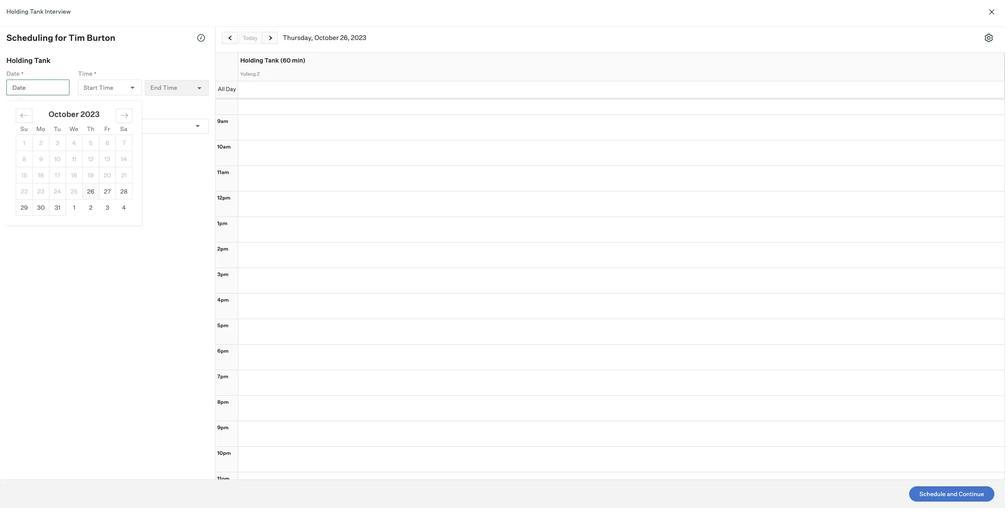 Task type: locate. For each thing, give the bounding box(es) containing it.
0 vertical spatial 1
[[23, 139, 25, 146]]

2 for 2 button to the top
[[39, 139, 43, 146]]

18 button
[[66, 167, 82, 183]]

0 vertical spatial time
[[78, 70, 92, 77]]

yufeng z down holding tank (60 min)
[[240, 71, 260, 77]]

holding tank
[[6, 56, 51, 65]]

1 button
[[16, 135, 32, 151], [66, 200, 82, 216]]

holding tank interview
[[6, 8, 71, 15]]

4 button down we
[[66, 135, 82, 151]]

0 vertical spatial z
[[257, 71, 260, 77]]

29
[[21, 204, 28, 211]]

10 button
[[49, 151, 66, 167]]

0 vertical spatial yufeng
[[240, 71, 256, 77]]

holding
[[6, 8, 28, 15], [6, 56, 33, 65], [240, 57, 263, 64]]

start
[[84, 84, 98, 91]]

1 horizontal spatial yufeng
[[240, 71, 256, 77]]

tim
[[68, 32, 85, 43]]

0 vertical spatial 3
[[56, 139, 59, 146]]

17
[[55, 171, 60, 179]]

0 vertical spatial 3 button
[[49, 135, 66, 151]]

11pm
[[217, 476, 229, 482]]

25 button
[[66, 183, 82, 199]]

time
[[78, 70, 92, 77], [99, 84, 113, 91]]

0 horizontal spatial october
[[49, 109, 79, 119]]

7pm
[[217, 374, 228, 380]]

0 vertical spatial 4
[[72, 139, 76, 146]]

mo
[[36, 125, 45, 132]]

left single arrow image
[[227, 35, 233, 41]]

th
[[87, 125, 94, 132]]

26
[[87, 188, 94, 195]]

time right start
[[99, 84, 113, 91]]

3 down 27 button
[[106, 204, 109, 211]]

for
[[55, 32, 67, 43]]

time up start
[[78, 70, 92, 77]]

z
[[257, 71, 260, 77], [35, 123, 38, 129]]

12
[[88, 155, 94, 163]]

october inside the october 2023 region
[[49, 109, 79, 119]]

10pm
[[217, 450, 231, 457]]

1 horizontal spatial 1
[[73, 204, 75, 211]]

1 horizontal spatial 1 button
[[66, 200, 82, 216]]

3 button
[[49, 135, 66, 151], [99, 200, 116, 216]]

19
[[88, 171, 94, 179]]

october left 26,
[[314, 34, 339, 42]]

z right su
[[35, 123, 38, 129]]

holding tank (60 min)
[[240, 57, 305, 64]]

1 horizontal spatial 2023
[[351, 34, 366, 42]]

1 vertical spatial 2023
[[80, 109, 100, 119]]

27
[[104, 188, 111, 195]]

select interviewers by tag link
[[6, 134, 78, 141]]

schedule
[[919, 491, 946, 498]]

1 horizontal spatial 4
[[122, 204, 126, 211]]

interviewers
[[25, 134, 60, 141]]

0 horizontal spatial yufeng z
[[17, 123, 38, 129]]

all
[[218, 86, 225, 93]]

1 vertical spatial 1 button
[[66, 200, 82, 216]]

october 2023 region
[[6, 101, 394, 226]]

24 button
[[49, 183, 66, 199]]

select
[[6, 134, 24, 141]]

1 vertical spatial z
[[35, 123, 38, 129]]

14 button
[[116, 151, 132, 167]]

0 horizontal spatial 2023
[[80, 109, 100, 119]]

0 horizontal spatial 3
[[56, 139, 59, 146]]

day
[[226, 86, 236, 93]]

date up interviewers
[[12, 84, 26, 91]]

3 left 'by'
[[56, 139, 59, 146]]

2 down 26
[[89, 204, 92, 211]]

1 horizontal spatial 3 button
[[99, 200, 116, 216]]

3
[[56, 139, 59, 146], [106, 204, 109, 211]]

october up tu
[[49, 109, 79, 119]]

1 horizontal spatial october
[[314, 34, 339, 42]]

0 horizontal spatial 1
[[23, 139, 25, 146]]

1 button down su
[[16, 135, 32, 151]]

we
[[69, 125, 78, 132]]

tank for holding tank interview
[[30, 8, 44, 15]]

3 button down tu
[[49, 135, 66, 151]]

2 button down 26 button
[[82, 200, 99, 216]]

1 horizontal spatial 2
[[89, 204, 92, 211]]

16 button
[[33, 167, 49, 183]]

1 horizontal spatial yufeng z
[[240, 71, 260, 77]]

tank down the scheduling
[[34, 56, 51, 65]]

tank left (60
[[265, 57, 279, 64]]

0 horizontal spatial time
[[78, 70, 92, 77]]

8pm
[[217, 399, 229, 406]]

1 vertical spatial october
[[49, 109, 79, 119]]

tank for holding tank (60 min)
[[265, 57, 279, 64]]

0 vertical spatial 1 button
[[16, 135, 32, 151]]

2023 right 26,
[[351, 34, 366, 42]]

yufeng
[[240, 71, 256, 77], [17, 123, 34, 129]]

24
[[54, 188, 61, 195]]

1 down su
[[23, 139, 25, 146]]

tank for holding tank
[[34, 56, 51, 65]]

0 horizontal spatial 4
[[72, 139, 76, 146]]

0 vertical spatial 2
[[39, 139, 43, 146]]

1 horizontal spatial 2 button
[[82, 200, 99, 216]]

3 button down 27 button
[[99, 200, 116, 216]]

today button
[[239, 32, 261, 44]]

1 horizontal spatial time
[[99, 84, 113, 91]]

0 horizontal spatial z
[[35, 123, 38, 129]]

16
[[38, 171, 44, 179]]

move backward to switch to the previous month image
[[20, 112, 28, 120]]

1 vertical spatial 2
[[89, 204, 92, 211]]

1
[[23, 139, 25, 146], [73, 204, 75, 211]]

move forward to switch to the next month image
[[120, 112, 128, 120]]

0 horizontal spatial yufeng
[[17, 123, 34, 129]]

0 vertical spatial october
[[314, 34, 339, 42]]

z down holding tank (60 min)
[[257, 71, 260, 77]]

1 vertical spatial 4 button
[[116, 200, 132, 216]]

28
[[120, 188, 128, 195]]

10am
[[217, 144, 231, 150]]

7
[[122, 139, 126, 146]]

31
[[55, 204, 60, 211]]

20
[[104, 171, 111, 179]]

select interviewers by tag
[[6, 134, 78, 141]]

1 horizontal spatial z
[[257, 71, 260, 77]]

interview
[[45, 8, 71, 15]]

yufeng down holding tank (60 min)
[[240, 71, 256, 77]]

by
[[61, 134, 68, 141]]

8 button
[[16, 151, 32, 167]]

yufeng down move backward to switch to the previous month icon
[[17, 123, 34, 129]]

close image
[[987, 7, 997, 17]]

9am
[[217, 118, 228, 124]]

0 vertical spatial 4 button
[[66, 135, 82, 151]]

date
[[6, 70, 20, 77], [12, 84, 26, 91]]

4 right 'by'
[[72, 139, 76, 146]]

4 down 28 button
[[122, 204, 126, 211]]

date down holding tank
[[6, 70, 20, 77]]

right single arrow image
[[267, 35, 274, 41]]

1 vertical spatial 3 button
[[99, 200, 116, 216]]

1 vertical spatial 4
[[122, 204, 126, 211]]

23
[[37, 188, 44, 195]]

0 horizontal spatial 4 button
[[66, 135, 82, 151]]

1pm
[[217, 220, 227, 227]]

1 horizontal spatial 3
[[106, 204, 109, 211]]

yufeng z down move backward to switch to the previous month icon
[[17, 123, 38, 129]]

1 button down 25
[[66, 200, 82, 216]]

0 horizontal spatial 1 button
[[16, 135, 32, 151]]

22 button
[[16, 183, 32, 199]]

tank
[[30, 8, 44, 15], [34, 56, 51, 65], [265, 57, 279, 64]]

holding down the scheduling
[[6, 56, 33, 65]]

4 button down 28 button
[[116, 200, 132, 216]]

7 button
[[116, 135, 132, 151]]

thursday, october 26, 2023
[[283, 34, 366, 42]]

2023 inside region
[[80, 109, 100, 119]]

8
[[22, 155, 26, 163]]

0 horizontal spatial 2 button
[[33, 135, 49, 151]]

30 button
[[33, 200, 49, 215]]

2 down mo
[[39, 139, 43, 146]]

0 horizontal spatial 2
[[39, 139, 43, 146]]

31 button
[[49, 200, 66, 215]]

1 down 25
[[73, 204, 75, 211]]

tank left interview
[[30, 8, 44, 15]]

holding up the scheduling
[[6, 8, 28, 15]]

2023 up th
[[80, 109, 100, 119]]

holding for holding tank interview
[[6, 8, 28, 15]]

1 vertical spatial 1
[[73, 204, 75, 211]]

2 button down mo
[[33, 135, 49, 151]]

burton
[[87, 32, 115, 43]]

14
[[121, 155, 127, 163]]

2 button
[[33, 135, 49, 151], [82, 200, 99, 216]]

settings image
[[985, 34, 993, 42]]

2
[[39, 139, 43, 146], [89, 204, 92, 211]]



Task type: vqa. For each thing, say whether or not it's contained in the screenshot.
second Google from the bottom of the page
no



Task type: describe. For each thing, give the bounding box(es) containing it.
0 vertical spatial date
[[6, 70, 20, 77]]

20 button
[[99, 167, 115, 183]]

2pm
[[217, 246, 228, 252]]

22
[[21, 188, 28, 195]]

6
[[105, 139, 109, 146]]

27 button
[[99, 183, 115, 199]]

29 button
[[16, 200, 32, 215]]

1 vertical spatial yufeng
[[17, 123, 34, 129]]

21 button
[[116, 167, 132, 183]]

all day
[[218, 86, 236, 93]]

30
[[37, 204, 45, 211]]

1 vertical spatial 3
[[106, 204, 109, 211]]

min)
[[292, 57, 305, 64]]

october 2023
[[49, 109, 100, 119]]

17 button
[[49, 167, 66, 183]]

0 vertical spatial 2 button
[[33, 135, 49, 151]]

19 button
[[83, 167, 99, 183]]

13 button
[[99, 151, 115, 167]]

tu
[[54, 125, 61, 132]]

candidate details image
[[197, 34, 205, 42]]

1 vertical spatial 2 button
[[82, 200, 99, 216]]

1 horizontal spatial 4 button
[[116, 200, 132, 216]]

holding down today button
[[240, 57, 263, 64]]

today
[[243, 35, 258, 41]]

9pm
[[217, 425, 229, 431]]

15 button
[[16, 167, 32, 183]]

su
[[20, 125, 28, 132]]

15
[[21, 171, 27, 179]]

18
[[71, 171, 77, 179]]

6 button
[[99, 135, 115, 151]]

0 vertical spatial yufeng z
[[240, 71, 260, 77]]

scheduling
[[6, 32, 53, 43]]

25
[[71, 188, 78, 195]]

11
[[72, 155, 76, 163]]

12pm
[[217, 195, 230, 201]]

continue
[[959, 491, 984, 498]]

4pm
[[217, 297, 229, 303]]

11 button
[[66, 151, 82, 167]]

1 vertical spatial yufeng z
[[17, 123, 38, 129]]

9 button
[[33, 151, 49, 167]]

schedule and continue
[[919, 491, 984, 498]]

1 vertical spatial date
[[12, 84, 26, 91]]

5
[[89, 139, 93, 146]]

23 button
[[33, 183, 49, 199]]

fr
[[104, 125, 110, 132]]

5pm
[[217, 323, 229, 329]]

0 horizontal spatial 3 button
[[49, 135, 66, 151]]

21
[[121, 171, 127, 179]]

start time
[[84, 84, 113, 91]]

holding for holding tank
[[6, 56, 33, 65]]

sa
[[120, 125, 127, 132]]

schedule and continue button
[[909, 487, 994, 502]]

interviewers
[[6, 109, 41, 116]]

3pm
[[217, 271, 228, 278]]

5 button
[[83, 135, 99, 151]]

tag
[[69, 134, 78, 141]]

and
[[947, 491, 957, 498]]

28 button
[[116, 183, 132, 199]]

10
[[54, 155, 61, 163]]

1 vertical spatial time
[[99, 84, 113, 91]]

(60
[[280, 57, 291, 64]]

6pm
[[217, 348, 229, 354]]

11am
[[217, 169, 229, 176]]

9
[[39, 155, 43, 163]]

0 vertical spatial 2023
[[351, 34, 366, 42]]

scheduling for tim burton
[[6, 32, 115, 43]]

13
[[104, 155, 110, 163]]

26,
[[340, 34, 349, 42]]

2 for the bottommost 2 button
[[89, 204, 92, 211]]



